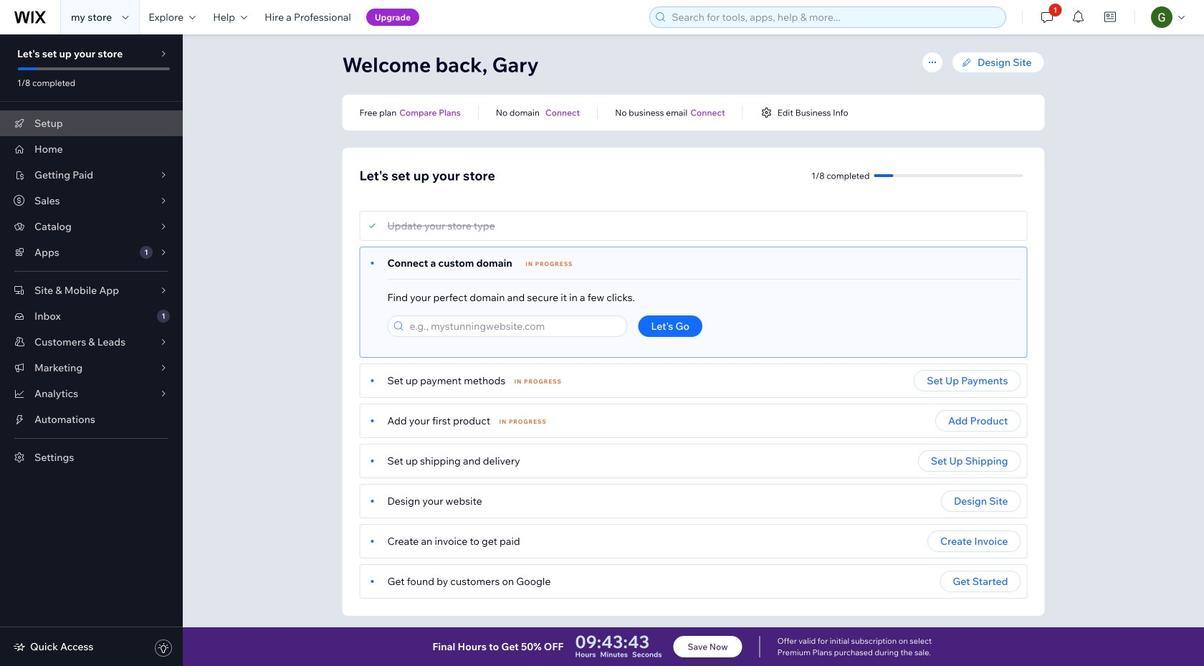 Task type: vqa. For each thing, say whether or not it's contained in the screenshot.
the right a
no



Task type: describe. For each thing, give the bounding box(es) containing it.
Search for tools, apps, help & more... field
[[668, 7, 1002, 27]]



Task type: locate. For each thing, give the bounding box(es) containing it.
e.g., mystunningwebsite.com field
[[406, 316, 623, 336]]

sidebar element
[[0, 34, 183, 666]]



